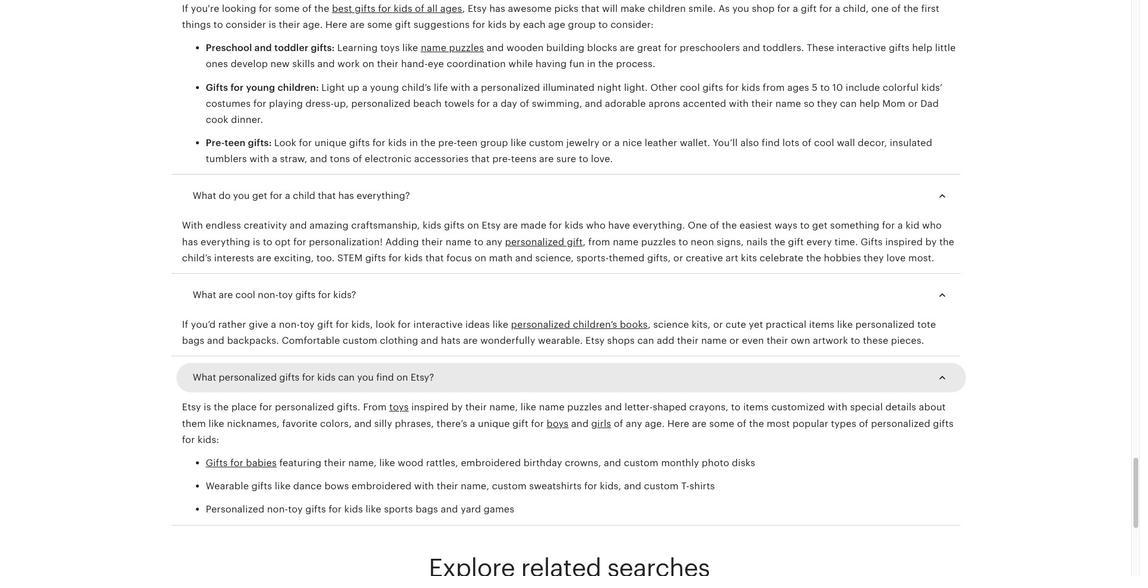 Task type: describe. For each thing, give the bounding box(es) containing it.
children
[[648, 3, 686, 14]]

smile.
[[689, 3, 716, 14]]

cute
[[726, 319, 747, 330]]

0 vertical spatial toys
[[381, 42, 400, 54]]

that inside dropdown button
[[318, 190, 336, 202]]

wearable.
[[538, 335, 583, 347]]

artwork
[[813, 335, 849, 347]]

special
[[851, 402, 884, 413]]

a up towels
[[473, 82, 479, 93]]

if for if you're looking for some of the best gifts for kids of all ages
[[182, 3, 188, 14]]

sure
[[557, 153, 577, 165]]

preschool and toddler gifts: learning toys like name puzzles
[[206, 42, 484, 54]]

toy inside dropdown button
[[279, 289, 293, 301]]

personalized inside of any age. here are some of the most popular types of personalized gifts for kids:
[[872, 418, 931, 429]]

for up etsy is the place for personalized gifts. from toys
[[302, 372, 315, 384]]

the inside ', etsy has awesome picks that will make children smile. as you shop for a gift for a child, one of the first things to consider is their age. here are some gift suggestions for kids by each age group to consider:'
[[904, 3, 919, 14]]

neon
[[691, 236, 715, 248]]

gift down best gifts for kids of all ages link
[[395, 19, 411, 30]]

children's
[[573, 319, 618, 330]]

to inside the , from name puzzles to neon signs, nails the gift every time. gifts inspired by the child's interests are exciting, too. stem gifts for kids that focus on math and science, sports-themed gifts, or creative art kits celebrate the hobbies they love most.
[[679, 236, 689, 248]]

games
[[484, 504, 515, 515]]

what for what do you get for a child that has everything?
[[193, 190, 216, 202]]

like left wood
[[380, 458, 395, 469]]

etsy up them
[[182, 402, 201, 413]]

for left babies
[[231, 458, 244, 469]]

these
[[807, 42, 835, 54]]

wearable
[[206, 481, 249, 492]]

2 vertical spatial toy
[[288, 504, 303, 515]]

accessories
[[414, 153, 469, 165]]

and up girls link
[[605, 402, 623, 413]]

made
[[521, 220, 547, 231]]

0 horizontal spatial interactive
[[414, 319, 463, 330]]

kids inside ', etsy has awesome picks that will make children smile. as you shop for a gift for a child, one of the first things to consider is their age. here are some gift suggestions for kids by each age group to consider:'
[[488, 19, 507, 30]]

young inside light up a young child's life with a personalized illuminated night light. other cool gifts for kids from ages 5 to 10 include colorful kids' costumes for playing dress-up, personalized beach towels for a day of swimming, and adorable aprons accented with their name so they can help mom or dad cook dinner.
[[370, 82, 399, 93]]

for up name puzzles link
[[473, 19, 486, 30]]

night
[[598, 82, 622, 93]]

children:
[[278, 82, 319, 93]]

personalized
[[206, 504, 265, 515]]

light.
[[624, 82, 648, 93]]

or inside light up a young child's life with a personalized illuminated night light. other cool gifts for kids from ages 5 to 10 include colorful kids' costumes for playing dress-up, personalized beach towels for a day of swimming, and adorable aprons accented with their name so they can help mom or dad cook dinner.
[[909, 98, 919, 109]]

personalization!
[[309, 236, 383, 248]]

like left 'sports'
[[366, 504, 382, 515]]

sports
[[384, 504, 413, 515]]

can inside , science kits, or cute yet practical items like personalized tote bags and backpacks. comfortable custom clothing and hats are wonderfully wearable. etsy shops can add their name or even their own artwork to these pieces.
[[638, 335, 655, 347]]

gifts inside dropdown button
[[279, 372, 300, 384]]

shirts
[[690, 481, 716, 492]]

aprons
[[649, 98, 681, 109]]

gifts for gifts for babies featuring their name, like wood rattles, embroidered birthday crowns, and custom monthly photo disks
[[206, 458, 228, 469]]

and inside light up a young child's life with a personalized illuminated night light. other cool gifts for kids from ages 5 to 10 include colorful kids' costumes for playing dress-up, personalized beach towels for a day of swimming, and adorable aprons accented with their name so they can help mom or dad cook dinner.
[[585, 98, 603, 109]]

on inside with endless creativity and amazing craftsmanship, kids gifts on etsy are made for kids who have everything. one of the easiest ways to get something for a kid who has everything is to opt for personalization! adding their name to any
[[468, 220, 479, 231]]

and left hats
[[421, 335, 439, 347]]

to inside inspired by their name, like name puzzles and letter-shaped crayons, to items customized with special details about them like nicknames, favorite colors, and silly phrases, there's a unique gift for
[[732, 402, 741, 413]]

gifts inside light up a young child's life with a personalized illuminated night light. other cool gifts for kids from ages 5 to 10 include colorful kids' costumes for playing dress-up, personalized beach towels for a day of swimming, and adorable aprons accented with their name so they can help mom or dad cook dinner.
[[703, 82, 724, 93]]

day
[[501, 98, 518, 109]]

0 vertical spatial ages
[[441, 3, 463, 14]]

0 vertical spatial some
[[275, 3, 300, 14]]

a left "day"
[[493, 98, 498, 109]]

or inside look for unique gifts for kids in the pre-teen group like custom jewelry or a nice leather wallet. you'll also find lots of cool wall decor, insulated tumblers with a straw, and tons of electronic accessories that pre-teens are sure to love.
[[603, 137, 612, 149]]

yard
[[461, 504, 481, 515]]

for up straw,
[[299, 137, 312, 149]]

gifts down dance
[[306, 504, 326, 515]]

child's inside light up a young child's life with a personalized illuminated night light. other cool gifts for kids from ages 5 to 10 include colorful kids' costumes for playing dress-up, personalized beach towels for a day of swimming, and adorable aprons accented with their name so they can help mom or dad cook dinner.
[[402, 82, 431, 93]]

for right shop at the right top
[[778, 3, 791, 14]]

rather
[[218, 319, 246, 330]]

get inside dropdown button
[[252, 190, 267, 202]]

2 vertical spatial name,
[[461, 481, 490, 492]]

has inside ', etsy has awesome picks that will make children smile. as you shop for a gift for a child, one of the first things to consider is their age. here are some gift suggestions for kids by each age group to consider:'
[[490, 3, 506, 14]]

and up develop
[[255, 42, 272, 54]]

gifts down babies
[[252, 481, 272, 492]]

5
[[812, 82, 818, 93]]

with right the accented
[[729, 98, 749, 109]]

etsy?
[[411, 372, 434, 384]]

nails
[[747, 236, 768, 248]]

2 vertical spatial is
[[204, 402, 211, 413]]

for down kids?
[[336, 319, 349, 330]]

art
[[726, 252, 739, 264]]

1 vertical spatial bags
[[416, 504, 438, 515]]

personalized inside , science kits, or cute yet practical items like personalized tote bags and backpacks. comfortable custom clothing and hats are wonderfully wearable. etsy shops can add their name or even their own artwork to these pieces.
[[856, 319, 915, 330]]

what for what personalized gifts for kids can you find on etsy?
[[193, 372, 216, 384]]

pieces.
[[892, 335, 925, 347]]

for up electronic
[[373, 137, 386, 149]]

things
[[182, 19, 211, 30]]

dress-
[[306, 98, 334, 109]]

1 horizontal spatial kids,
[[600, 481, 622, 492]]

are inside dropdown button
[[219, 289, 233, 301]]

nice
[[623, 137, 643, 149]]

cool inside light up a young child's life with a personalized illuminated night light. other cool gifts for kids from ages 5 to 10 include colorful kids' costumes for playing dress-up, personalized beach towels for a day of swimming, and adorable aprons accented with their name so they can help mom or dad cook dinner.
[[680, 82, 701, 93]]

their down kits,
[[678, 335, 699, 347]]

hats
[[441, 335, 461, 347]]

gift up comfortable on the left bottom of the page
[[317, 319, 333, 330]]

there's
[[437, 418, 468, 429]]

and down from
[[355, 418, 372, 429]]

name up eye
[[421, 42, 447, 54]]

cook
[[206, 114, 229, 125]]

gifts inside the , from name puzzles to neon signs, nails the gift every time. gifts inspired by the child's interests are exciting, too. stem gifts for kids that focus on math and science, sports-themed gifts, or creative art kits celebrate the hobbies they love most.
[[861, 236, 883, 248]]

featuring
[[280, 458, 322, 469]]

boys
[[547, 418, 569, 429]]

has inside dropdown button
[[339, 190, 354, 202]]

for left 'child' on the left top of page
[[270, 190, 283, 202]]

light
[[322, 82, 345, 93]]

you inside ', etsy has awesome picks that will make children smile. as you shop for a gift for a child, one of the first things to consider is their age. here are some gift suggestions for kids by each age group to consider:'
[[733, 3, 750, 14]]

from inside the , from name puzzles to neon signs, nails the gift every time. gifts inspired by the child's interests are exciting, too. stem gifts for kids that focus on math and science, sports-themed gifts, or creative art kits celebrate the hobbies they love most.
[[589, 236, 611, 248]]

a left nice
[[615, 137, 620, 149]]

1 vertical spatial toy
[[300, 319, 315, 330]]

adorable
[[605, 98, 646, 109]]

have
[[609, 220, 631, 231]]

they inside light up a young child's life with a personalized illuminated night light. other cool gifts for kids from ages 5 to 10 include colorful kids' costumes for playing dress-up, personalized beach towels for a day of swimming, and adorable aprons accented with their name so they can help mom or dad cook dinner.
[[818, 98, 838, 109]]

inspired by their name, like name puzzles and letter-shaped crayons, to items customized with special details about them like nicknames, favorite colors, and silly phrases, there's a unique gift for
[[182, 402, 947, 429]]

make
[[621, 3, 646, 14]]

gifts inside dropdown button
[[296, 289, 316, 301]]

and left work
[[318, 58, 335, 70]]

personalized down up in the left of the page
[[352, 98, 411, 109]]

unique inside inspired by their name, like name puzzles and letter-shaped crayons, to items customized with special details about them like nicknames, favorite colors, and silly phrases, there's a unique gift for
[[478, 418, 510, 429]]

for down gifts for young children:
[[254, 98, 267, 109]]

photo
[[702, 458, 730, 469]]

custom left t-
[[644, 481, 679, 492]]

personalized non-toy gifts for kids like sports bags and yard games
[[206, 504, 515, 515]]

kids left the all
[[394, 3, 413, 14]]

the inside and wooden building blocks are great for preschoolers and toddlers. these interactive gifts help little ones develop new skills and work on their hand-eye coordination while having fun in the process.
[[599, 58, 614, 70]]

any inside with endless creativity and amazing craftsmanship, kids gifts on etsy are made for kids who have everything. one of the easiest ways to get something for a kid who has everything is to opt for personalization! adding their name to any
[[486, 236, 503, 248]]

practical
[[766, 319, 807, 330]]

disks
[[732, 458, 756, 469]]

interactive inside and wooden building blocks are great for preschoolers and toddlers. these interactive gifts help little ones develop new skills and work on their hand-eye coordination while having fun in the process.
[[837, 42, 887, 54]]

1 horizontal spatial pre-
[[493, 153, 512, 165]]

are inside , science kits, or cute yet practical items like personalized tote bags and backpacks. comfortable custom clothing and hats are wonderfully wearable. etsy shops can add their name or even their own artwork to these pieces.
[[463, 335, 478, 347]]

tumblers
[[206, 153, 247, 165]]

wooden
[[507, 42, 544, 54]]

gift inside the , from name puzzles to neon signs, nails the gift every time. gifts inspired by the child's interests are exciting, too. stem gifts for kids that focus on math and science, sports-themed gifts, or creative art kits celebrate the hobbies they love most.
[[789, 236, 805, 248]]

the inside look for unique gifts for kids in the pre-teen group like custom jewelry or a nice leather wallet. you'll also find lots of cool wall decor, insulated tumblers with a straw, and tons of electronic accessories that pre-teens are sure to love.
[[421, 137, 436, 149]]

name inside the , from name puzzles to neon signs, nails the gift every time. gifts inspired by the child's interests are exciting, too. stem gifts for kids that focus on math and science, sports-themed gifts, or creative art kits celebrate the hobbies they love most.
[[613, 236, 639, 248]]

gifts inside the , from name puzzles to neon signs, nails the gift every time. gifts inspired by the child's interests are exciting, too. stem gifts for kids that focus on math and science, sports-themed gifts, or creative art kits celebrate the hobbies they love most.
[[366, 252, 386, 264]]

math
[[489, 252, 513, 264]]

1 horizontal spatial embroidered
[[461, 458, 521, 469]]

with down wood
[[415, 481, 434, 492]]

10
[[833, 82, 844, 93]]

like up of any age. here are some of the most popular types of personalized gifts for kids:
[[521, 402, 537, 413]]

with up towels
[[451, 82, 471, 93]]

for up nicknames, at the bottom of page
[[260, 402, 273, 413]]

their down practical at the right bottom of the page
[[767, 335, 789, 347]]

boys and girls
[[547, 418, 612, 429]]

what for what are cool non-toy gifts for kids?
[[193, 289, 216, 301]]

some inside of any age. here are some of the most popular types of personalized gifts for kids:
[[710, 418, 735, 429]]

and left "yard"
[[441, 504, 458, 515]]

everything.
[[633, 220, 686, 231]]

one
[[688, 220, 708, 231]]

they inside the , from name puzzles to neon signs, nails the gift every time. gifts inspired by the child's interests are exciting, too. stem gifts for kids that focus on math and science, sports-themed gifts, or creative art kits celebrate the hobbies they love most.
[[864, 252, 885, 264]]

wonderfully
[[481, 335, 536, 347]]

on inside the , from name puzzles to neon signs, nails the gift every time. gifts inspired by the child's interests are exciting, too. stem gifts for kids that focus on math and science, sports-themed gifts, or creative art kits celebrate the hobbies they love most.
[[475, 252, 487, 264]]

on inside and wooden building blocks are great for preschoolers and toddlers. these interactive gifts help little ones develop new skills and work on their hand-eye coordination while having fun in the process.
[[363, 58, 375, 70]]

2 vertical spatial non-
[[267, 504, 288, 515]]

what personalized gifts for kids can you find on etsy?
[[193, 372, 434, 384]]

like up the hand-
[[403, 42, 418, 54]]

by inside the , from name puzzles to neon signs, nails the gift every time. gifts inspired by the child's interests are exciting, too. stem gifts for kids that focus on math and science, sports-themed gifts, or creative art kits celebrate the hobbies they love most.
[[926, 236, 937, 248]]

all
[[427, 3, 438, 14]]

tote
[[918, 319, 937, 330]]

for up 'clothing'
[[398, 319, 411, 330]]

a right shop at the right top
[[794, 3, 799, 14]]

for down crowns,
[[585, 481, 598, 492]]

kids right craftsmanship,
[[423, 220, 442, 231]]

nicknames,
[[227, 418, 280, 429]]

for left kid
[[883, 220, 896, 231]]

kids inside look for unique gifts for kids in the pre-teen group like custom jewelry or a nice leather wallet. you'll also find lots of cool wall decor, insulated tumblers with a straw, and tons of electronic accessories that pre-teens are sure to love.
[[388, 137, 407, 149]]

like inside , science kits, or cute yet practical items like personalized tote bags and backpacks. comfortable custom clothing and hats are wonderfully wearable. etsy shops can add their name or even their own artwork to these pieces.
[[838, 319, 854, 330]]

their up bows
[[324, 458, 346, 469]]

creative
[[686, 252, 724, 264]]

each
[[524, 19, 546, 30]]

leather
[[645, 137, 678, 149]]

or right kits,
[[714, 319, 723, 330]]

their down rattles, on the left of the page
[[437, 481, 459, 492]]

personalized down made
[[505, 236, 565, 248]]

help inside and wooden building blocks are great for preschoolers and toddlers. these interactive gifts help little ones develop new skills and work on their hand-eye coordination while having fun in the process.
[[913, 42, 933, 54]]

awesome
[[508, 3, 552, 14]]

something
[[831, 220, 880, 231]]

creativity
[[244, 220, 287, 231]]

with inside inspired by their name, like name puzzles and letter-shaped crayons, to items customized with special details about them like nicknames, favorite colors, and silly phrases, there's a unique gift for
[[828, 402, 848, 413]]

etsy inside ', etsy has awesome picks that will make children smile. as you shop for a gift for a child, one of the first things to consider is their age. here are some gift suggestions for kids by each age group to consider:'
[[468, 3, 487, 14]]

picks
[[555, 3, 579, 14]]

1 vertical spatial toys
[[390, 402, 409, 413]]

that inside the , from name puzzles to neon signs, nails the gift every time. gifts inspired by the child's interests are exciting, too. stem gifts for kids that focus on math and science, sports-themed gifts, or creative art kits celebrate the hobbies they love most.
[[426, 252, 444, 264]]

1 horizontal spatial you
[[357, 372, 374, 384]]

ages inside light up a young child's life with a personalized illuminated night light. other cool gifts for kids from ages 5 to 10 include colorful kids' costumes for playing dress-up, personalized beach towels for a day of swimming, and adorable aprons accented with their name so they can help mom or dad cook dinner.
[[788, 82, 810, 93]]

birthday
[[524, 458, 563, 469]]

most
[[767, 418, 790, 429]]

name inside with endless creativity and amazing craftsmanship, kids gifts on etsy are made for kids who have everything. one of the easiest ways to get something for a kid who has everything is to opt for personalization! adding their name to any
[[446, 236, 472, 248]]

look
[[376, 319, 396, 330]]

gifts inside with endless creativity and amazing craftsmanship, kids gifts on etsy are made for kids who have everything. one of the easiest ways to get something for a kid who has everything is to opt for personalization! adding their name to any
[[444, 220, 465, 231]]

child's inside the , from name puzzles to neon signs, nails the gift every time. gifts inspired by the child's interests are exciting, too. stem gifts for kids that focus on math and science, sports-themed gifts, or creative art kits celebrate the hobbies they love most.
[[182, 252, 212, 264]]

dance
[[293, 481, 322, 492]]

kits
[[741, 252, 758, 264]]

girls
[[592, 418, 612, 429]]

for right opt
[[294, 236, 307, 248]]

find inside look for unique gifts for kids in the pre-teen group like custom jewelry or a nice leather wallet. you'll also find lots of cool wall decor, insulated tumblers with a straw, and tons of electronic accessories that pre-teens are sure to love.
[[762, 137, 780, 149]]

like left dance
[[275, 481, 291, 492]]

toddlers.
[[763, 42, 805, 54]]

customized
[[772, 402, 826, 413]]

personalized up wearable.
[[511, 319, 571, 330]]

by inside ', etsy has awesome picks that will make children smile. as you shop for a gift for a child, one of the first things to consider is their age. here are some gift suggestions for kids by each age group to consider:'
[[510, 19, 521, 30]]

are inside and wooden building blocks are great for preschoolers and toddlers. these interactive gifts help little ones develop new skills and work on their hand-eye coordination while having fun in the process.
[[620, 42, 635, 54]]

group inside ', etsy has awesome picks that will make children smile. as you shop for a gift for a child, one of the first things to consider is their age. here are some gift suggestions for kids by each age group to consider:'
[[568, 19, 596, 30]]

for inside and wooden building blocks are great for preschoolers and toddlers. these interactive gifts help little ones develop new skills and work on their hand-eye coordination while having fun in the process.
[[665, 42, 678, 54]]

custom up games
[[492, 481, 527, 492]]

favorite
[[282, 418, 318, 429]]

0 vertical spatial pre-
[[439, 137, 457, 149]]

interests
[[214, 252, 254, 264]]

group inside look for unique gifts for kids in the pre-teen group like custom jewelry or a nice leather wallet. you'll also find lots of cool wall decor, insulated tumblers with a straw, and tons of electronic accessories that pre-teens are sure to love.
[[481, 137, 508, 149]]

help inside light up a young child's life with a personalized illuminated night light. other cool gifts for kids from ages 5 to 10 include colorful kids' costumes for playing dress-up, personalized beach towels for a day of swimming, and adorable aprons accented with their name so they can help mom or dad cook dinner.
[[860, 98, 880, 109]]

1 teen from the left
[[225, 137, 246, 149]]

personalized inside dropdown button
[[219, 372, 277, 384]]

custom inside , science kits, or cute yet practical items like personalized tote bags and backpacks. comfortable custom clothing and hats are wonderfully wearable. etsy shops can add their name or even their own artwork to these pieces.
[[343, 335, 378, 347]]

up
[[348, 82, 360, 93]]

a right up in the left of the page
[[362, 82, 368, 93]]

some inside ', etsy has awesome picks that will make children smile. as you shop for a gift for a child, one of the first things to consider is their age. here are some gift suggestions for kids by each age group to consider:'
[[367, 19, 393, 30]]

items inside inspired by their name, like name puzzles and letter-shaped crayons, to items customized with special details about them like nicknames, favorite colors, and silly phrases, there's a unique gift for
[[744, 402, 769, 413]]

learn more about gifts for kids tab panel
[[171, 0, 961, 526]]

gifts for babies featuring their name, like wood rattles, embroidered birthday crowns, and custom monthly photo disks
[[206, 458, 759, 469]]

gifts right best at top
[[355, 3, 376, 14]]

gift up these
[[801, 3, 817, 14]]

building
[[547, 42, 585, 54]]

1 vertical spatial name,
[[348, 458, 377, 469]]

gifts for young children:
[[206, 82, 322, 93]]

here inside ', etsy has awesome picks that will make children smile. as you shop for a gift for a child, one of the first things to consider is their age. here are some gift suggestions for kids by each age group to consider:'
[[326, 19, 348, 30]]

a right the give at the left bottom of page
[[271, 319, 277, 330]]

and left toddlers.
[[743, 42, 761, 54]]

custom left monthly at the right of page
[[624, 458, 659, 469]]

for right best at top
[[378, 3, 391, 14]]

endless
[[206, 220, 241, 231]]

here inside of any age. here are some of the most popular types of personalized gifts for kids:
[[668, 418, 690, 429]]

like up kids: at left bottom
[[209, 418, 225, 429]]

while
[[509, 58, 533, 70]]

and up coordination
[[487, 42, 504, 54]]

backpacks.
[[227, 335, 279, 347]]

new
[[271, 58, 290, 70]]

kids'
[[922, 82, 943, 93]]

kids down bows
[[345, 504, 363, 515]]



Task type: vqa. For each thing, say whether or not it's contained in the screenshot.
The Off) associated with 18.50
no



Task type: locate. For each thing, give the bounding box(es) containing it.
0 horizontal spatial any
[[486, 236, 503, 248]]

and down night
[[585, 98, 603, 109]]

are inside look for unique gifts for kids in the pre-teen group like custom jewelry or a nice leather wallet. you'll also find lots of cool wall decor, insulated tumblers with a straw, and tons of electronic accessories that pre-teens are sure to love.
[[540, 153, 554, 165]]

for up consider at the top left of the page
[[259, 3, 272, 14]]

here down shaped
[[668, 418, 690, 429]]

1 vertical spatial non-
[[279, 319, 300, 330]]

consider:
[[611, 19, 654, 30]]

0 vertical spatial interactive
[[837, 42, 887, 54]]

are inside ', etsy has awesome picks that will make children smile. as you shop for a gift for a child, one of the first things to consider is their age. here are some gift suggestions for kids by each age group to consider:'
[[350, 19, 365, 30]]

gifts down exciting, in the top of the page
[[296, 289, 316, 301]]

and right crowns,
[[604, 458, 622, 469]]

2 vertical spatial ,
[[648, 319, 651, 330]]

gifts: up skills
[[311, 42, 335, 54]]

0 horizontal spatial has
[[182, 236, 198, 248]]

coordination
[[447, 58, 506, 70]]

hobbies
[[824, 252, 862, 264]]

gifts down about in the right of the page
[[934, 418, 954, 429]]

1 vertical spatial they
[[864, 252, 885, 264]]

1 horizontal spatial they
[[864, 252, 885, 264]]

suggestions
[[414, 19, 470, 30]]

age
[[549, 19, 566, 30]]

ideas
[[466, 319, 490, 330]]

on
[[363, 58, 375, 70], [468, 220, 479, 231], [475, 252, 487, 264], [397, 372, 408, 384]]

dad
[[921, 98, 940, 109]]

science,
[[536, 252, 574, 264]]

by inside inspired by their name, like name puzzles and letter-shaped crayons, to items customized with special details about them like nicknames, favorite colors, and silly phrases, there's a unique gift for
[[452, 402, 463, 413]]

name left so
[[776, 98, 802, 109]]

find up from
[[377, 372, 394, 384]]

are inside the , from name puzzles to neon signs, nails the gift every time. gifts inspired by the child's interests are exciting, too. stem gifts for kids that focus on math and science, sports-themed gifts, or creative art kits celebrate the hobbies they love most.
[[257, 252, 272, 264]]

kids,
[[352, 319, 373, 330], [600, 481, 622, 492]]

what up you'd
[[193, 289, 216, 301]]

that inside ', etsy has awesome picks that will make children smile. as you shop for a gift for a child, one of the first things to consider is their age. here are some gift suggestions for kids by each age group to consider:'
[[582, 3, 600, 14]]

these
[[864, 335, 889, 347]]

1 horizontal spatial by
[[510, 19, 521, 30]]

0 horizontal spatial cool
[[236, 289, 255, 301]]

details
[[886, 402, 917, 413]]

gift up sports-
[[567, 236, 583, 248]]

personalized children's books link
[[511, 319, 648, 330]]

items up most
[[744, 402, 769, 413]]

1 vertical spatial any
[[626, 418, 643, 429]]

items inside , science kits, or cute yet practical items like personalized tote bags and backpacks. comfortable custom clothing and hats are wonderfully wearable. etsy shops can add their name or even their own artwork to these pieces.
[[810, 319, 835, 330]]

0 horizontal spatial in
[[410, 137, 418, 149]]

name up themed
[[613, 236, 639, 248]]

their inside and wooden building blocks are great for preschoolers and toddlers. these interactive gifts help little ones develop new skills and work on their hand-eye coordination while having fun in the process.
[[377, 58, 399, 70]]

on left the math
[[475, 252, 487, 264]]

for left child,
[[820, 3, 833, 14]]

help
[[913, 42, 933, 54], [860, 98, 880, 109]]

0 vertical spatial inspired
[[886, 236, 923, 248]]

,
[[463, 3, 465, 14], [583, 236, 586, 248], [648, 319, 651, 330]]

2 vertical spatial some
[[710, 418, 735, 429]]

teen up accessories
[[457, 137, 478, 149]]

to inside , science kits, or cute yet practical items like personalized tote bags and backpacks. comfortable custom clothing and hats are wonderfully wearable. etsy shops can add their name or even their own artwork to these pieces.
[[851, 335, 861, 347]]

0 horizontal spatial puzzles
[[449, 42, 484, 54]]

1 horizontal spatial gifts:
[[311, 42, 335, 54]]

do
[[219, 190, 231, 202]]

gifts for babies link
[[206, 458, 277, 469]]

some down crayons,
[[710, 418, 735, 429]]

and down you'd
[[207, 335, 225, 347]]

0 vertical spatial is
[[269, 19, 276, 30]]

kids inside the , from name puzzles to neon signs, nails the gift every time. gifts inspired by the child's interests are exciting, too. stem gifts for kids that focus on math and science, sports-themed gifts, or creative art kits celebrate the hobbies they love most.
[[404, 252, 423, 264]]

0 vertical spatial from
[[763, 82, 785, 93]]

etsy is the place for personalized gifts. from toys
[[182, 402, 409, 413]]

from
[[763, 82, 785, 93], [589, 236, 611, 248]]

their up also
[[752, 98, 773, 109]]

0 horizontal spatial can
[[338, 372, 355, 384]]

kids inside light up a young child's life with a personalized illuminated night light. other cool gifts for kids from ages 5 to 10 include colorful kids' costumes for playing dress-up, personalized beach towels for a day of swimming, and adorable aprons accented with their name so they can help mom or dad cook dinner.
[[742, 82, 761, 93]]

the inside of any age. here are some of the most popular types of personalized gifts for kids:
[[750, 418, 765, 429]]

great
[[638, 42, 662, 54]]

non- right the personalized
[[267, 504, 288, 515]]

eye
[[428, 58, 444, 70]]

or inside the , from name puzzles to neon signs, nails the gift every time. gifts inspired by the child's interests are exciting, too. stem gifts for kids that focus on math and science, sports-themed gifts, or creative art kits celebrate the hobbies they love most.
[[674, 252, 684, 264]]

personalized gift link
[[505, 236, 583, 248]]

a inside dropdown button
[[285, 190, 290, 202]]

love.
[[591, 153, 614, 165]]

place
[[232, 402, 257, 413]]

find inside what personalized gifts for kids can you find on etsy? dropdown button
[[377, 372, 394, 384]]

help down include
[[860, 98, 880, 109]]

name inside , science kits, or cute yet practical items like personalized tote bags and backpacks. comfortable custom clothing and hats are wonderfully wearable. etsy shops can add their name or even their own artwork to these pieces.
[[702, 335, 727, 347]]

has down with
[[182, 236, 198, 248]]

any
[[486, 236, 503, 248], [626, 418, 643, 429]]

on inside dropdown button
[[397, 372, 408, 384]]

gifts inside look for unique gifts for kids in the pre-teen group like custom jewelry or a nice leather wallet. you'll also find lots of cool wall decor, insulated tumblers with a straw, and tons of electronic accessories that pre-teens are sure to love.
[[349, 137, 370, 149]]

non-
[[258, 289, 279, 301], [279, 319, 300, 330], [267, 504, 288, 515]]

0 horizontal spatial help
[[860, 98, 880, 109]]

with
[[182, 220, 203, 231]]

child,
[[844, 3, 869, 14]]

on down learning
[[363, 58, 375, 70]]

young right up in the left of the page
[[370, 82, 399, 93]]

for inside inspired by their name, like name puzzles and letter-shaped crayons, to items customized with special details about them like nicknames, favorite colors, and silly phrases, there's a unique gift for
[[531, 418, 544, 429]]

0 horizontal spatial child's
[[182, 252, 212, 264]]

0 horizontal spatial bags
[[182, 335, 205, 347]]

0 horizontal spatial ,
[[463, 3, 465, 14]]

etsy inside , science kits, or cute yet practical items like personalized tote bags and backpacks. comfortable custom clothing and hats are wonderfully wearable. etsy shops can add their name or even their own artwork to these pieces.
[[586, 335, 605, 347]]

gifts up tons
[[349, 137, 370, 149]]

kids down the adding
[[404, 252, 423, 264]]

0 vertical spatial items
[[810, 319, 835, 330]]

gift inside inspired by their name, like name puzzles and letter-shaped crayons, to items customized with special details about them like nicknames, favorite colors, and silly phrases, there's a unique gift for
[[513, 418, 529, 429]]

0 horizontal spatial find
[[377, 372, 394, 384]]

from inside light up a young child's life with a personalized illuminated night light. other cool gifts for kids from ages 5 to 10 include colorful kids' costumes for playing dress-up, personalized beach towels for a day of swimming, and adorable aprons accented with their name so they can help mom or dad cook dinner.
[[763, 82, 785, 93]]

if up the "things" on the left of page
[[182, 3, 188, 14]]

you'll
[[713, 137, 738, 149]]

to
[[214, 19, 223, 30], [599, 19, 608, 30], [821, 82, 830, 93], [579, 153, 589, 165], [801, 220, 810, 231], [263, 236, 273, 248], [474, 236, 484, 248], [679, 236, 689, 248], [851, 335, 861, 347], [732, 402, 741, 413]]

shop
[[752, 3, 775, 14]]

like up artwork
[[838, 319, 854, 330]]

what inside what do you get for a child that has everything? dropdown button
[[193, 190, 216, 202]]

0 vertical spatial name,
[[490, 402, 518, 413]]

inspired inside the , from name puzzles to neon signs, nails the gift every time. gifts inspired by the child's interests are exciting, too. stem gifts for kids that focus on math and science, sports-themed gifts, or creative art kits celebrate the hobbies they love most.
[[886, 236, 923, 248]]

a inside inspired by their name, like name puzzles and letter-shaped crayons, to items customized with special details about them like nicknames, favorite colors, and silly phrases, there's a unique gift for
[[470, 418, 476, 429]]

0 vertical spatial puzzles
[[449, 42, 484, 54]]

2 horizontal spatial by
[[926, 236, 937, 248]]

2 vertical spatial has
[[182, 236, 198, 248]]

1 vertical spatial unique
[[478, 418, 510, 429]]

most.
[[909, 252, 935, 264]]

everything
[[201, 236, 250, 248]]

with inside look for unique gifts for kids in the pre-teen group like custom jewelry or a nice leather wallet. you'll also find lots of cool wall decor, insulated tumblers with a straw, and tons of electronic accessories that pre-teens are sure to love.
[[250, 153, 270, 165]]

name down kits,
[[702, 335, 727, 347]]

and inside the , from name puzzles to neon signs, nails the gift every time. gifts inspired by the child's interests are exciting, too. stem gifts for kids that focus on math and science, sports-themed gifts, or creative art kits celebrate the hobbies they love most.
[[516, 252, 533, 264]]

if for if you'd rather give a non-toy gift for kids, look for interactive ideas like personalized children's books
[[182, 319, 188, 330]]

2 horizontal spatial has
[[490, 3, 506, 14]]

they
[[818, 98, 838, 109], [864, 252, 885, 264]]

1 horizontal spatial can
[[638, 335, 655, 347]]

cool inside look for unique gifts for kids in the pre-teen group like custom jewelry or a nice leather wallet. you'll also find lots of cool wall decor, insulated tumblers with a straw, and tons of electronic accessories that pre-teens are sure to love.
[[815, 137, 835, 149]]

get inside with endless creativity and amazing craftsmanship, kids gifts on etsy are made for kids who have everything. one of the easiest ways to get something for a kid who has everything is to opt for personalization! adding their name to any
[[813, 220, 828, 231]]

2 if from the top
[[182, 319, 188, 330]]

or right "gifts,"
[[674, 252, 684, 264]]

1 vertical spatial pre-
[[493, 153, 512, 165]]

for down bows
[[329, 504, 342, 515]]

name puzzles link
[[421, 42, 484, 54]]

1 vertical spatial you
[[233, 190, 250, 202]]

by up most.
[[926, 236, 937, 248]]

1 vertical spatial is
[[253, 236, 260, 248]]

2 what from the top
[[193, 289, 216, 301]]

1 if from the top
[[182, 3, 188, 14]]

wearable gifts like dance bows embroidered with their name, custom sweatshirts for kids, and custom t-shirts
[[206, 481, 716, 492]]

0 horizontal spatial kids,
[[352, 319, 373, 330]]

for right towels
[[477, 98, 490, 109]]

like up wonderfully
[[493, 319, 509, 330]]

1 young from the left
[[246, 82, 275, 93]]

to inside light up a young child's life with a personalized illuminated night light. other cool gifts for kids from ages 5 to 10 include colorful kids' costumes for playing dress-up, personalized beach towels for a day of swimming, and adorable aprons accented with their name so they can help mom or dad cook dinner.
[[821, 82, 830, 93]]

bags inside , science kits, or cute yet practical items like personalized tote bags and backpacks. comfortable custom clothing and hats are wonderfully wearable. etsy shops can add their name or even their own artwork to these pieces.
[[182, 335, 205, 347]]

in inside and wooden building blocks are great for preschoolers and toddlers. these interactive gifts help little ones develop new skills and work on their hand-eye coordination while having fun in the process.
[[588, 58, 596, 70]]

with
[[451, 82, 471, 93], [729, 98, 749, 109], [250, 153, 270, 165], [828, 402, 848, 413], [415, 481, 434, 492]]

inspired inside inspired by their name, like name puzzles and letter-shaped crayons, to items customized with special details about them like nicknames, favorite colors, and silly phrases, there's a unique gift for
[[412, 402, 449, 413]]

of inside with endless creativity and amazing craftsmanship, kids gifts on etsy are made for kids who have everything. one of the easiest ways to get something for a kid who has everything is to opt for personalization! adding their name to any
[[710, 220, 720, 231]]

0 horizontal spatial gifts:
[[248, 137, 272, 149]]

like
[[403, 42, 418, 54], [511, 137, 527, 149], [493, 319, 509, 330], [838, 319, 854, 330], [521, 402, 537, 413], [209, 418, 225, 429], [380, 458, 395, 469], [275, 481, 291, 492], [366, 504, 382, 515]]

what do you get for a child that has everything?
[[193, 190, 410, 202]]

toy down exciting, in the top of the page
[[279, 289, 293, 301]]

is up them
[[204, 402, 211, 413]]

kids up the , from name puzzles to neon signs, nails the gift every time. gifts inspired by the child's interests are exciting, too. stem gifts for kids that focus on math and science, sports-themed gifts, or creative art kits celebrate the hobbies they love most. at the top of page
[[565, 220, 584, 231]]

and right the math
[[516, 252, 533, 264]]

comfortable
[[282, 335, 340, 347]]

2 horizontal spatial puzzles
[[642, 236, 677, 248]]

will
[[603, 3, 618, 14]]

gifts
[[355, 3, 376, 14], [889, 42, 910, 54], [703, 82, 724, 93], [349, 137, 370, 149], [444, 220, 465, 231], [366, 252, 386, 264], [296, 289, 316, 301], [279, 372, 300, 384], [934, 418, 954, 429], [252, 481, 272, 492], [306, 504, 326, 515]]

1 vertical spatial puzzles
[[642, 236, 677, 248]]

0 horizontal spatial young
[[246, 82, 275, 93]]

everything?
[[357, 190, 410, 202]]

gifts for gifts for young children:
[[206, 82, 228, 93]]

0 horizontal spatial ages
[[441, 3, 463, 14]]

that right accessories
[[472, 153, 490, 165]]

wall
[[837, 137, 856, 149]]

etsy inside with endless creativity and amazing craftsmanship, kids gifts on etsy are made for kids who have everything. one of the easiest ways to get something for a kid who has everything is to opt for personalization! adding their name to any
[[482, 220, 501, 231]]

, inside the , from name puzzles to neon signs, nails the gift every time. gifts inspired by the child's interests are exciting, too. stem gifts for kids that focus on math and science, sports-themed gifts, or creative art kits celebrate the hobbies they love most.
[[583, 236, 586, 248]]

1 vertical spatial age.
[[645, 418, 665, 429]]

adding
[[386, 236, 419, 248]]

kids inside dropdown button
[[317, 372, 336, 384]]

their left the hand-
[[377, 58, 399, 70]]

has inside with endless creativity and amazing craftsmanship, kids gifts on etsy are made for kids who have everything. one of the easiest ways to get something for a kid who has everything is to opt for personalization! adding their name to any
[[182, 236, 198, 248]]

for up costumes
[[231, 82, 244, 93]]

gifts up costumes
[[206, 82, 228, 93]]

even
[[742, 335, 765, 347]]

by
[[510, 19, 521, 30], [926, 236, 937, 248], [452, 402, 463, 413]]

for up the accented
[[726, 82, 739, 93]]

puzzles down the everything.
[[642, 236, 677, 248]]

amazing
[[310, 220, 349, 231]]

1 vertical spatial embroidered
[[352, 481, 412, 492]]

straw,
[[280, 153, 308, 165]]

crayons,
[[690, 402, 729, 413]]

2 horizontal spatial is
[[269, 19, 276, 30]]

personalized up "day"
[[481, 82, 541, 93]]

, for from
[[583, 236, 586, 248]]

a inside with endless creativity and amazing craftsmanship, kids gifts on etsy are made for kids who have everything. one of the easiest ways to get something for a kid who has everything is to opt for personalization! adding their name to any
[[898, 220, 904, 231]]

1 horizontal spatial here
[[668, 418, 690, 429]]

1 vertical spatial gifts:
[[248, 137, 272, 149]]

gifts up etsy is the place for personalized gifts. from toys
[[279, 372, 300, 384]]

0 vertical spatial group
[[568, 19, 596, 30]]

get up every
[[813, 220, 828, 231]]

for left the boys link
[[531, 418, 544, 429]]

embroidered up wearable gifts like dance bows embroidered with their name, custom sweatshirts for kids, and custom t-shirts
[[461, 458, 521, 469]]

0 vertical spatial you
[[733, 3, 750, 14]]

what inside what personalized gifts for kids can you find on etsy? dropdown button
[[193, 372, 216, 384]]

0 horizontal spatial get
[[252, 190, 267, 202]]

costumes
[[206, 98, 251, 109]]

2 vertical spatial puzzles
[[568, 402, 603, 413]]

give
[[249, 319, 269, 330]]

stem
[[338, 252, 363, 264]]

1 vertical spatial items
[[744, 402, 769, 413]]

1 vertical spatial kids,
[[600, 481, 622, 492]]

2 teen from the left
[[457, 137, 478, 149]]

for inside the , from name puzzles to neon signs, nails the gift every time. gifts inspired by the child's interests are exciting, too. stem gifts for kids that focus on math and science, sports-themed gifts, or creative art kits celebrate the hobbies they love most.
[[389, 252, 402, 264]]

their
[[279, 19, 300, 30], [377, 58, 399, 70], [752, 98, 773, 109], [422, 236, 443, 248], [678, 335, 699, 347], [767, 335, 789, 347], [466, 402, 487, 413], [324, 458, 346, 469], [437, 481, 459, 492]]

name, inside inspired by their name, like name puzzles and letter-shaped crayons, to items customized with special details about them like nicknames, favorite colors, and silly phrases, there's a unique gift for
[[490, 402, 518, 413]]

0 horizontal spatial from
[[589, 236, 611, 248]]

playing
[[269, 98, 303, 109]]

0 horizontal spatial is
[[204, 402, 211, 413]]

1 what from the top
[[193, 190, 216, 202]]

1 horizontal spatial items
[[810, 319, 835, 330]]

, for science
[[648, 319, 651, 330]]

1 vertical spatial interactive
[[414, 319, 463, 330]]

gift left the "boys"
[[513, 418, 529, 429]]

can down 10
[[841, 98, 857, 109]]

on up focus
[[468, 220, 479, 231]]

is down creativity
[[253, 236, 260, 248]]

and left t-
[[624, 481, 642, 492]]

skills
[[292, 58, 315, 70]]

0 vertical spatial has
[[490, 3, 506, 14]]

0 vertical spatial non-
[[258, 289, 279, 301]]

and inside look for unique gifts for kids in the pre-teen group like custom jewelry or a nice leather wallet. you'll also find lots of cool wall decor, insulated tumblers with a straw, and tons of electronic accessories that pre-teens are sure to love.
[[310, 153, 328, 165]]

is inside with endless creativity and amazing craftsmanship, kids gifts on etsy are made for kids who have everything. one of the easiest ways to get something for a kid who has everything is to opt for personalization! adding their name to any
[[253, 236, 260, 248]]

kids, down crowns,
[[600, 481, 622, 492]]

work
[[338, 58, 360, 70]]

0 horizontal spatial teen
[[225, 137, 246, 149]]

preschool
[[206, 42, 252, 54]]

cool left wall
[[815, 137, 835, 149]]

personalized up favorite
[[275, 402, 334, 413]]

or up the love. on the right of page
[[603, 137, 612, 149]]

unique inside look for unique gifts for kids in the pre-teen group like custom jewelry or a nice leather wallet. you'll also find lots of cool wall decor, insulated tumblers with a straw, and tons of electronic accessories that pre-teens are sure to love.
[[315, 137, 347, 149]]

1 horizontal spatial unique
[[478, 418, 510, 429]]

age. down shaped
[[645, 418, 665, 429]]

1 horizontal spatial young
[[370, 82, 399, 93]]

own
[[791, 335, 811, 347]]

to inside look for unique gifts for kids in the pre-teen group like custom jewelry or a nice leather wallet. you'll also find lots of cool wall decor, insulated tumblers with a straw, and tons of electronic accessories that pre-teens are sure to love.
[[579, 153, 589, 165]]

0 horizontal spatial items
[[744, 402, 769, 413]]

child
[[293, 190, 316, 202]]

of inside light up a young child's life with a personalized illuminated night light. other cool gifts for kids from ages 5 to 10 include colorful kids' costumes for playing dress-up, personalized beach towels for a day of swimming, and adorable aprons accented with their name so they can help mom or dad cook dinner.
[[520, 98, 530, 109]]

a left kid
[[898, 220, 904, 231]]

include
[[846, 82, 881, 93]]

1 horizontal spatial from
[[763, 82, 785, 93]]

1 who from the left
[[586, 220, 606, 231]]

for up personalized gift
[[550, 220, 563, 231]]

0 horizontal spatial embroidered
[[352, 481, 412, 492]]

gifts.
[[337, 402, 361, 413]]

gifts,
[[648, 252, 671, 264]]

etsy up suggestions
[[468, 3, 487, 14]]

in inside look for unique gifts for kids in the pre-teen group like custom jewelry or a nice leather wallet. you'll also find lots of cool wall decor, insulated tumblers with a straw, and tons of electronic accessories that pre-teens are sure to love.
[[410, 137, 418, 149]]

of
[[302, 3, 312, 14], [415, 3, 425, 14], [892, 3, 902, 14], [520, 98, 530, 109], [803, 137, 812, 149], [353, 153, 362, 165], [710, 220, 720, 231], [614, 418, 624, 429], [738, 418, 747, 429], [860, 418, 869, 429]]

etsy down children's
[[586, 335, 605, 347]]

like inside look for unique gifts for kids in the pre-teen group like custom jewelry or a nice leather wallet. you'll also find lots of cool wall decor, insulated tumblers with a straw, and tons of electronic accessories that pre-teens are sure to love.
[[511, 137, 527, 149]]

kids?
[[334, 289, 356, 301]]

, inside ', etsy has awesome picks that will make children smile. as you shop for a gift for a child, one of the first things to consider is their age. here are some gift suggestions for kids by each age group to consider:'
[[463, 3, 465, 14]]

kids up electronic
[[388, 137, 407, 149]]

1 vertical spatial by
[[926, 236, 937, 248]]

their inside light up a young child's life with a personalized illuminated night light. other cool gifts for kids from ages 5 to 10 include colorful kids' costumes for playing dress-up, personalized beach towels for a day of swimming, and adorable aprons accented with their name so they can help mom or dad cook dinner.
[[752, 98, 773, 109]]

1 horizontal spatial ages
[[788, 82, 810, 93]]

0 horizontal spatial they
[[818, 98, 838, 109]]

2 who from the left
[[923, 220, 942, 231]]

0 vertical spatial bags
[[182, 335, 205, 347]]

1 vertical spatial if
[[182, 319, 188, 330]]

cool up the accented
[[680, 82, 701, 93]]

any inside of any age. here are some of the most popular types of personalized gifts for kids:
[[626, 418, 643, 429]]

0 horizontal spatial pre-
[[439, 137, 457, 149]]

on left etsy? on the left bottom of the page
[[397, 372, 408, 384]]

the inside with endless creativity and amazing craftsmanship, kids gifts on etsy are made for kids who have everything. one of the easiest ways to get something for a kid who has everything is to opt for personalization! adding their name to any
[[722, 220, 738, 231]]

puzzles inside the , from name puzzles to neon signs, nails the gift every time. gifts inspired by the child's interests are exciting, too. stem gifts for kids that focus on math and science, sports-themed gifts, or creative art kits celebrate the hobbies they love most.
[[642, 236, 677, 248]]

wallet.
[[680, 137, 711, 149]]

1 horizontal spatial help
[[913, 42, 933, 54]]

with down pre-teen gifts:
[[250, 153, 270, 165]]

1 horizontal spatial interactive
[[837, 42, 887, 54]]

a left child,
[[836, 3, 841, 14]]

1 horizontal spatial get
[[813, 220, 828, 231]]

0 horizontal spatial unique
[[315, 137, 347, 149]]

are
[[350, 19, 365, 30], [620, 42, 635, 54], [540, 153, 554, 165], [504, 220, 518, 231], [257, 252, 272, 264], [219, 289, 233, 301], [463, 335, 478, 347], [693, 418, 707, 429]]

and left "girls"
[[572, 418, 589, 429]]

themed
[[609, 252, 645, 264]]

preschoolers
[[680, 42, 741, 54]]

their inside with endless creativity and amazing craftsmanship, kids gifts on etsy are made for kids who have everything. one of the easiest ways to get something for a kid who has everything is to opt for personalization! adding their name to any
[[422, 236, 443, 248]]

what
[[193, 190, 216, 202], [193, 289, 216, 301], [193, 372, 216, 384]]

1 vertical spatial group
[[481, 137, 508, 149]]

lots
[[783, 137, 800, 149]]

2 vertical spatial by
[[452, 402, 463, 413]]

and up opt
[[290, 220, 307, 231]]

0 vertical spatial what
[[193, 190, 216, 202]]

0 vertical spatial in
[[588, 58, 596, 70]]

if you're looking for some of the best gifts for kids of all ages
[[182, 3, 463, 14]]

are inside of any age. here are some of the most popular types of personalized gifts for kids:
[[693, 418, 707, 429]]

0 horizontal spatial age.
[[303, 19, 323, 30]]

and inside with endless creativity and amazing craftsmanship, kids gifts on etsy are made for kids who have everything. one of the easiest ways to get something for a kid who has everything is to opt for personalization! adding their name to any
[[290, 220, 307, 231]]

opt
[[275, 236, 291, 248]]

they left love
[[864, 252, 885, 264]]

3 what from the top
[[193, 372, 216, 384]]

1 horizontal spatial any
[[626, 418, 643, 429]]

kits,
[[692, 319, 711, 330]]

best gifts for kids of all ages link
[[332, 3, 463, 14]]

cool inside dropdown button
[[236, 289, 255, 301]]

puzzles inside inspired by their name, like name puzzles and letter-shaped crayons, to items customized with special details about them like nicknames, favorite colors, and silly phrases, there's a unique gift for
[[568, 402, 603, 413]]

gifts
[[206, 82, 228, 93], [861, 236, 883, 248], [206, 458, 228, 469]]

gifts inside and wooden building blocks are great for preschoolers and toddlers. these interactive gifts help little ones develop new skills and work on their hand-eye coordination while having fun in the process.
[[889, 42, 910, 54]]

0 vertical spatial can
[[841, 98, 857, 109]]

teen up tumblers
[[225, 137, 246, 149]]

their inside inspired by their name, like name puzzles and letter-shaped crayons, to items customized with special details about them like nicknames, favorite colors, and silly phrases, there's a unique gift for
[[466, 402, 487, 413]]

1 vertical spatial can
[[638, 335, 655, 347]]

or left dad
[[909, 98, 919, 109]]

0 horizontal spatial you
[[233, 190, 250, 202]]

or down the cute
[[730, 335, 740, 347]]

toy down dance
[[288, 504, 303, 515]]

1 horizontal spatial in
[[588, 58, 596, 70]]

of inside ', etsy has awesome picks that will make children smile. as you shop for a gift for a child, one of the first things to consider is their age. here are some gift suggestions for kids by each age group to consider:'
[[892, 3, 902, 14]]

0 vertical spatial toy
[[279, 289, 293, 301]]

focus
[[447, 252, 472, 264]]

a left straw,
[[272, 153, 278, 165]]

toys right learning
[[381, 42, 400, 54]]

0 horizontal spatial who
[[586, 220, 606, 231]]

, for etsy
[[463, 3, 465, 14]]

1 horizontal spatial puzzles
[[568, 402, 603, 413]]

group down picks on the top of the page
[[568, 19, 596, 30]]

0 vertical spatial cool
[[680, 82, 701, 93]]

their up toddler
[[279, 19, 300, 30]]

1 vertical spatial has
[[339, 190, 354, 202]]

gifts right stem
[[366, 252, 386, 264]]

can inside light up a young child's life with a personalized illuminated night light. other cool gifts for kids from ages 5 to 10 include colorful kids' costumes for playing dress-up, personalized beach towels for a day of swimming, and adorable aprons accented with their name so they can help mom or dad cook dinner.
[[841, 98, 857, 109]]

for inside of any age. here are some of the most popular types of personalized gifts for kids:
[[182, 434, 195, 446]]

fun
[[570, 58, 585, 70]]

0 vertical spatial kids,
[[352, 319, 373, 330]]

name
[[421, 42, 447, 54], [776, 98, 802, 109], [446, 236, 472, 248], [613, 236, 639, 248], [702, 335, 727, 347], [539, 402, 565, 413]]

pre-
[[439, 137, 457, 149], [493, 153, 512, 165]]

are inside with endless creativity and amazing craftsmanship, kids gifts on etsy are made for kids who have everything. one of the easiest ways to get something for a kid who has everything is to opt for personalization! adding their name to any
[[504, 220, 518, 231]]

unique
[[315, 137, 347, 149], [478, 418, 510, 429]]

in up electronic
[[410, 137, 418, 149]]

puzzles up coordination
[[449, 42, 484, 54]]

that left focus
[[426, 252, 444, 264]]

get
[[252, 190, 267, 202], [813, 220, 828, 231]]

a
[[794, 3, 799, 14], [836, 3, 841, 14], [362, 82, 368, 93], [473, 82, 479, 93], [493, 98, 498, 109], [615, 137, 620, 149], [272, 153, 278, 165], [285, 190, 290, 202], [898, 220, 904, 231], [271, 319, 277, 330], [470, 418, 476, 429]]

2 young from the left
[[370, 82, 399, 93]]

2 vertical spatial can
[[338, 372, 355, 384]]

what personalized gifts for kids can you find on etsy? button
[[182, 364, 961, 392]]

gifts up colorful
[[889, 42, 910, 54]]

1 vertical spatial child's
[[182, 252, 212, 264]]



